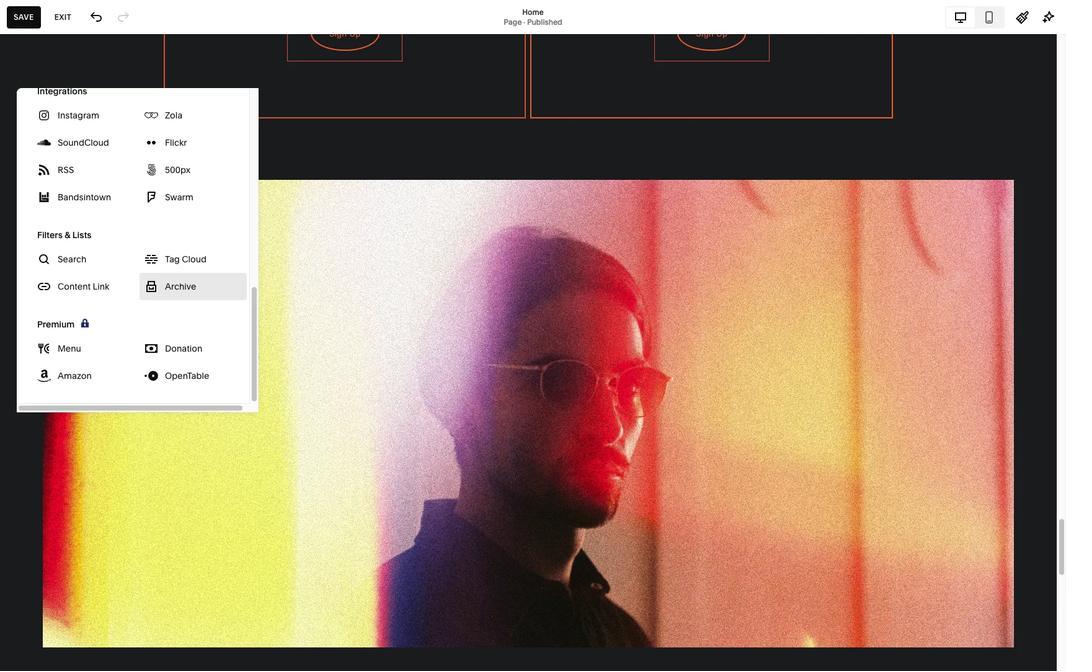 Task type: vqa. For each thing, say whether or not it's contained in the screenshot.
Remove
no



Task type: describe. For each thing, give the bounding box(es) containing it.
james
[[49, 629, 73, 638]]

selling
[[20, 99, 53, 112]]

exit button
[[48, 6, 78, 28]]

settings link
[[20, 565, 138, 580]]

·
[[524, 17, 525, 26]]

scheduling
[[20, 189, 74, 201]]

analytics link
[[20, 166, 138, 180]]

scheduling link
[[20, 188, 138, 203]]

published
[[527, 17, 562, 26]]

save button
[[7, 6, 41, 28]]

james peterson james.peterson1902@gmail.com
[[49, 629, 163, 648]]

home
[[522, 7, 544, 16]]

settings
[[20, 566, 59, 578]]

asset library link
[[20, 543, 138, 558]]



Task type: locate. For each thing, give the bounding box(es) containing it.
library
[[50, 544, 83, 556]]

website link
[[20, 76, 138, 91]]

page
[[504, 17, 522, 26]]

james.peterson1902@gmail.com
[[49, 639, 163, 648]]

contacts link
[[20, 143, 138, 158]]

peterson
[[74, 629, 106, 638]]

help
[[20, 588, 43, 601]]

asset library
[[20, 544, 83, 556]]

save
[[14, 12, 34, 21]]

help link
[[20, 588, 43, 601]]

analytics
[[20, 166, 64, 179]]

selling link
[[20, 99, 138, 114]]

asset
[[20, 544, 47, 556]]

tab list
[[947, 7, 1004, 27]]

contacts
[[20, 144, 63, 156]]

exit
[[54, 12, 71, 21]]

website
[[20, 77, 59, 89]]

home page · published
[[504, 7, 562, 26]]



